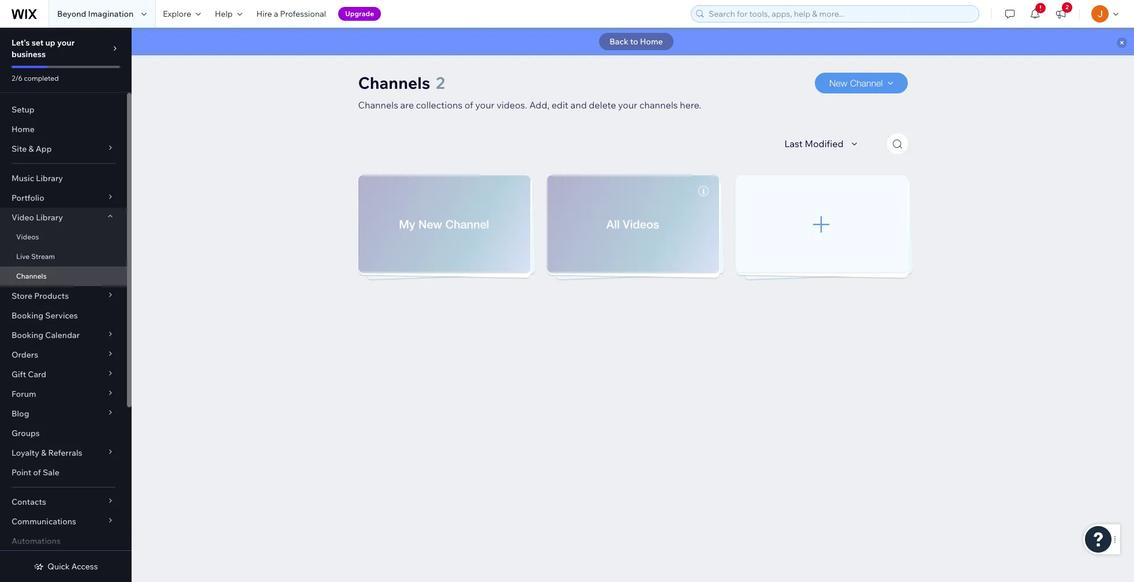 Task type: locate. For each thing, give the bounding box(es) containing it.
& right site
[[29, 144, 34, 154]]

blog
[[12, 409, 29, 419]]

1 vertical spatial of
[[33, 468, 41, 478]]

0 horizontal spatial your
[[57, 38, 75, 48]]

of inside point of sale link
[[33, 468, 41, 478]]

channels down live stream
[[16, 272, 47, 281]]

library down portfolio dropdown button
[[36, 212, 63, 223]]

home right to
[[640, 36, 663, 47]]

setup link
[[0, 100, 127, 120]]

last
[[785, 138, 803, 150]]

1 vertical spatial &
[[41, 448, 46, 458]]

booking services link
[[0, 306, 127, 326]]

video library button
[[0, 208, 127, 227]]

beyond imagination
[[57, 9, 134, 19]]

1 horizontal spatial home
[[640, 36, 663, 47]]

booking inside booking services link
[[12, 311, 43, 321]]

my
[[399, 217, 415, 231]]

Search for tools, apps, help & more... field
[[706, 6, 976, 22]]

home inside sidebar element
[[12, 124, 35, 135]]

point of sale
[[12, 468, 59, 478]]

& right the loyalty
[[41, 448, 46, 458]]

home
[[640, 36, 663, 47], [12, 124, 35, 135]]

library inside 'popup button'
[[36, 212, 63, 223]]

site
[[12, 144, 27, 154]]

0 vertical spatial booking
[[12, 311, 43, 321]]

1 vertical spatial channel
[[446, 217, 489, 231]]

portfolio
[[12, 193, 44, 203]]

contacts
[[12, 497, 46, 508]]

0 horizontal spatial &
[[29, 144, 34, 154]]

2 vertical spatial channels
[[16, 272, 47, 281]]

0 horizontal spatial home
[[12, 124, 35, 135]]

new
[[830, 78, 848, 88], [419, 217, 442, 231]]

communications button
[[0, 512, 127, 532]]

&
[[29, 144, 34, 154], [41, 448, 46, 458]]

library
[[36, 173, 63, 184], [36, 212, 63, 223]]

2 library from the top
[[36, 212, 63, 223]]

1 vertical spatial home
[[12, 124, 35, 135]]

services
[[45, 311, 78, 321]]

0 vertical spatial new
[[830, 78, 848, 88]]

1 vertical spatial booking
[[12, 330, 43, 341]]

beyond
[[57, 9, 86, 19]]

collections
[[416, 99, 463, 111]]

library for music library
[[36, 173, 63, 184]]

of right collections
[[465, 99, 473, 111]]

0 vertical spatial of
[[465, 99, 473, 111]]

& inside dropdown button
[[29, 144, 34, 154]]

1 vertical spatial channels
[[358, 99, 398, 111]]

2 horizontal spatial your
[[618, 99, 638, 111]]

booking up orders
[[12, 330, 43, 341]]

videos link
[[0, 227, 127, 247]]

orders button
[[0, 345, 127, 365]]

1 horizontal spatial of
[[465, 99, 473, 111]]

0 vertical spatial library
[[36, 173, 63, 184]]

& inside popup button
[[41, 448, 46, 458]]

communications
[[12, 517, 76, 527]]

videos
[[623, 217, 659, 231], [16, 233, 39, 241]]

1 vertical spatial new
[[419, 217, 442, 231]]

are
[[400, 99, 414, 111]]

help
[[215, 9, 233, 19]]

all videos link
[[547, 176, 719, 273]]

hire
[[256, 9, 272, 19]]

0 vertical spatial videos
[[623, 217, 659, 231]]

booking down store
[[12, 311, 43, 321]]

1 vertical spatial videos
[[16, 233, 39, 241]]

booking
[[12, 311, 43, 321], [12, 330, 43, 341]]

videos inside videos link
[[16, 233, 39, 241]]

channels left are
[[358, 99, 398, 111]]

0 horizontal spatial of
[[33, 468, 41, 478]]

your right delete
[[618, 99, 638, 111]]

imagination
[[88, 9, 134, 19]]

groups link
[[0, 424, 127, 443]]

of left sale
[[33, 468, 41, 478]]

modified
[[805, 138, 844, 150]]

0 vertical spatial home
[[640, 36, 663, 47]]

1 vertical spatial library
[[36, 212, 63, 223]]

my new channel
[[399, 217, 489, 231]]

point of sale link
[[0, 463, 127, 483]]

up
[[45, 38, 55, 48]]

library up portfolio dropdown button
[[36, 173, 63, 184]]

my new channel link
[[358, 176, 530, 273]]

professional
[[280, 9, 326, 19]]

edit
[[552, 99, 569, 111]]

of
[[465, 99, 473, 111], [33, 468, 41, 478]]

your left videos.
[[475, 99, 495, 111]]

access
[[71, 562, 98, 572]]

set
[[32, 38, 44, 48]]

channels are collections of your videos. add, edit and delete your channels here.
[[358, 99, 702, 111]]

your right up
[[57, 38, 75, 48]]

channels
[[358, 73, 430, 93], [358, 99, 398, 111], [16, 272, 47, 281]]

delete
[[589, 99, 616, 111]]

0 vertical spatial channel
[[850, 78, 883, 88]]

0 vertical spatial &
[[29, 144, 34, 154]]

0 horizontal spatial videos
[[16, 233, 39, 241]]

2 button
[[1049, 0, 1074, 28]]

booking for booking services
[[12, 311, 43, 321]]

your inside let's set up your business
[[57, 38, 75, 48]]

orders
[[12, 350, 38, 360]]

channels
[[640, 99, 678, 111]]

portfolio button
[[0, 188, 127, 208]]

channels up are
[[358, 73, 430, 93]]

booking inside booking calendar popup button
[[12, 330, 43, 341]]

1 horizontal spatial videos
[[623, 217, 659, 231]]

hire a professional
[[256, 9, 326, 19]]

1 horizontal spatial &
[[41, 448, 46, 458]]

1 booking from the top
[[12, 311, 43, 321]]

1 library from the top
[[36, 173, 63, 184]]

live stream link
[[0, 247, 127, 267]]

2/6
[[12, 74, 22, 83]]

videos down video on the top of the page
[[16, 233, 39, 241]]

gift
[[12, 370, 26, 380]]

let's
[[12, 38, 30, 48]]

video library
[[12, 212, 63, 223]]

point
[[12, 468, 31, 478]]

2 booking from the top
[[12, 330, 43, 341]]

home down the setup
[[12, 124, 35, 135]]

2/6 completed
[[12, 74, 59, 83]]

videos right all
[[623, 217, 659, 231]]

0 vertical spatial channels
[[358, 73, 430, 93]]

here.
[[680, 99, 702, 111]]

last modified button
[[785, 137, 861, 151]]



Task type: vqa. For each thing, say whether or not it's contained in the screenshot.
Live
yes



Task type: describe. For each thing, give the bounding box(es) containing it.
videos inside all videos link
[[623, 217, 659, 231]]

automations link
[[0, 532, 127, 551]]

0 horizontal spatial channel
[[446, 217, 489, 231]]

upgrade button
[[338, 7, 381, 21]]

0 horizontal spatial new
[[419, 217, 442, 231]]

live
[[16, 252, 30, 261]]

booking calendar button
[[0, 326, 127, 345]]

back
[[610, 36, 629, 47]]

loyalty
[[12, 448, 39, 458]]

loyalty & referrals
[[12, 448, 82, 458]]

sidebar element
[[0, 28, 132, 583]]

calendar
[[45, 330, 80, 341]]

gift card button
[[0, 365, 127, 385]]

app
[[36, 144, 52, 154]]

videos.
[[497, 99, 527, 111]]

channels inside sidebar element
[[16, 272, 47, 281]]

new channel link
[[815, 73, 908, 94]]

booking for booking calendar
[[12, 330, 43, 341]]

site & app button
[[0, 139, 127, 159]]

card
[[28, 370, 46, 380]]

2
[[1066, 3, 1069, 11]]

quick
[[48, 562, 70, 572]]

music library
[[12, 173, 63, 184]]

groups
[[12, 428, 40, 439]]

new channel
[[830, 78, 883, 88]]

setup
[[12, 105, 34, 115]]

live stream
[[16, 252, 55, 261]]

loyalty & referrals button
[[0, 443, 127, 463]]

channels link
[[0, 267, 127, 286]]

stream
[[31, 252, 55, 261]]

& for loyalty
[[41, 448, 46, 458]]

back to home button
[[599, 33, 674, 50]]

all
[[607, 217, 620, 231]]

let's set up your business
[[12, 38, 75, 59]]

music library link
[[0, 169, 127, 188]]

back to home
[[610, 36, 663, 47]]

contacts button
[[0, 493, 127, 512]]

home link
[[0, 120, 127, 139]]

1 horizontal spatial your
[[475, 99, 495, 111]]

blog button
[[0, 404, 127, 424]]

hire a professional link
[[250, 0, 333, 28]]

& for site
[[29, 144, 34, 154]]

last modified
[[785, 138, 844, 150]]

products
[[34, 291, 69, 301]]

booking services
[[12, 311, 78, 321]]

1 horizontal spatial new
[[830, 78, 848, 88]]

a
[[274, 9, 278, 19]]

forum button
[[0, 385, 127, 404]]

library for video library
[[36, 212, 63, 223]]

to
[[631, 36, 638, 47]]

video
[[12, 212, 34, 223]]

completed
[[24, 74, 59, 83]]

site & app
[[12, 144, 52, 154]]

automations
[[12, 536, 61, 547]]

gift card
[[12, 370, 46, 380]]

store
[[12, 291, 32, 301]]

store products button
[[0, 286, 127, 306]]

add,
[[530, 99, 550, 111]]

upgrade
[[345, 9, 374, 18]]

back to home alert
[[132, 28, 1135, 55]]

store products
[[12, 291, 69, 301]]

explore
[[163, 9, 191, 19]]

home inside button
[[640, 36, 663, 47]]

and
[[571, 99, 587, 111]]

quick access button
[[34, 562, 98, 572]]

booking calendar
[[12, 330, 80, 341]]

business
[[12, 49, 46, 59]]

sale
[[43, 468, 59, 478]]

quick access
[[48, 562, 98, 572]]

referrals
[[48, 448, 82, 458]]

1 horizontal spatial channel
[[850, 78, 883, 88]]

help button
[[208, 0, 250, 28]]



